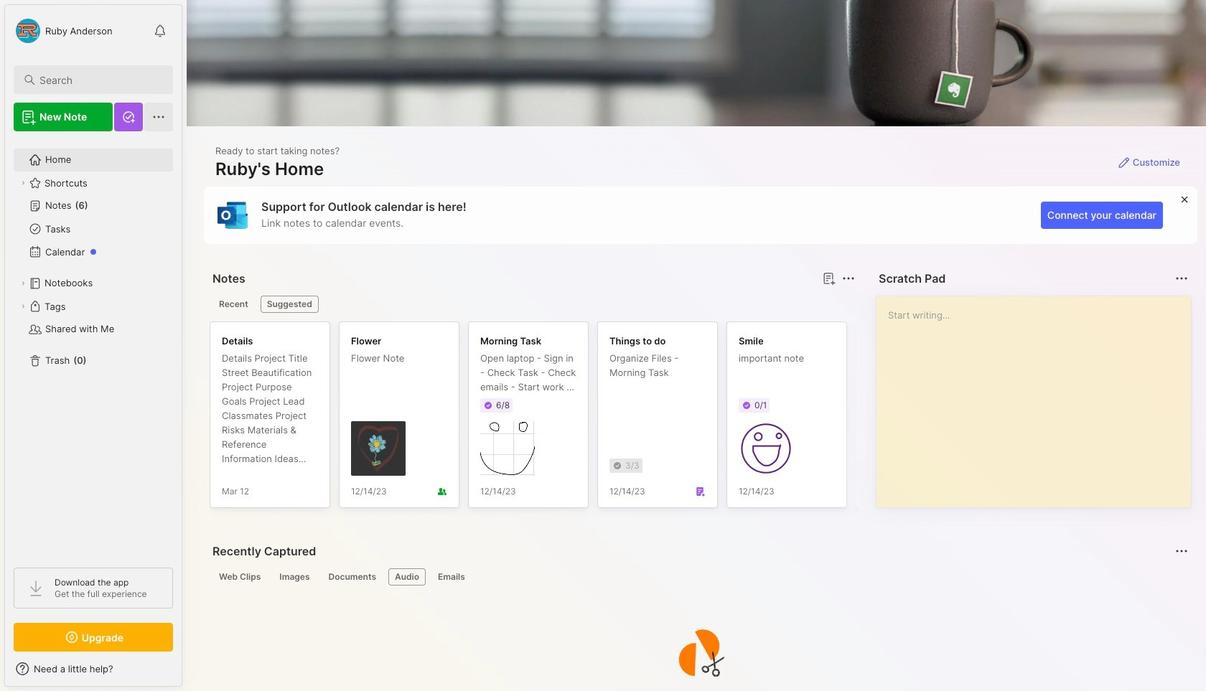 Task type: vqa. For each thing, say whether or not it's contained in the screenshot.
third thumbnail from the left
yes



Task type: locate. For each thing, give the bounding box(es) containing it.
tab list
[[213, 296, 853, 313], [213, 569, 1186, 586]]

2 more actions image from the top
[[1173, 543, 1191, 560]]

None search field
[[39, 71, 160, 88]]

2 horizontal spatial thumbnail image
[[739, 422, 794, 476]]

more actions image
[[1173, 270, 1191, 287], [1173, 543, 1191, 560]]

1 horizontal spatial thumbnail image
[[480, 422, 535, 476]]

thumbnail image
[[351, 422, 406, 476], [480, 422, 535, 476], [739, 422, 794, 476]]

0 vertical spatial tab list
[[213, 296, 853, 313]]

main element
[[0, 0, 187, 692]]

0 vertical spatial more actions image
[[1173, 270, 1191, 287]]

1 vertical spatial more actions image
[[1173, 543, 1191, 560]]

2 tab list from the top
[[213, 569, 1186, 586]]

Start writing… text field
[[888, 297, 1191, 496]]

2 thumbnail image from the left
[[480, 422, 535, 476]]

1 vertical spatial tab list
[[213, 569, 1186, 586]]

3 thumbnail image from the left
[[739, 422, 794, 476]]

Search text field
[[39, 73, 160, 87]]

Account field
[[14, 17, 112, 45]]

more actions image
[[840, 270, 857, 287]]

More actions field
[[839, 269, 859, 289], [1172, 269, 1192, 289], [1172, 541, 1192, 562]]

0 horizontal spatial thumbnail image
[[351, 422, 406, 476]]

tab
[[213, 296, 255, 313], [261, 296, 319, 313], [213, 569, 267, 586], [273, 569, 316, 586], [322, 569, 383, 586], [388, 569, 426, 586], [432, 569, 472, 586]]

row group
[[210, 322, 1115, 517]]

tree
[[5, 140, 182, 555]]



Task type: describe. For each thing, give the bounding box(es) containing it.
expand tags image
[[19, 302, 27, 311]]

tree inside main element
[[5, 140, 182, 555]]

WHAT'S NEW field
[[5, 658, 182, 681]]

1 tab list from the top
[[213, 296, 853, 313]]

1 more actions image from the top
[[1173, 270, 1191, 287]]

expand notebooks image
[[19, 279, 27, 288]]

none search field inside main element
[[39, 71, 160, 88]]

1 thumbnail image from the left
[[351, 422, 406, 476]]

click to collapse image
[[181, 665, 192, 682]]



